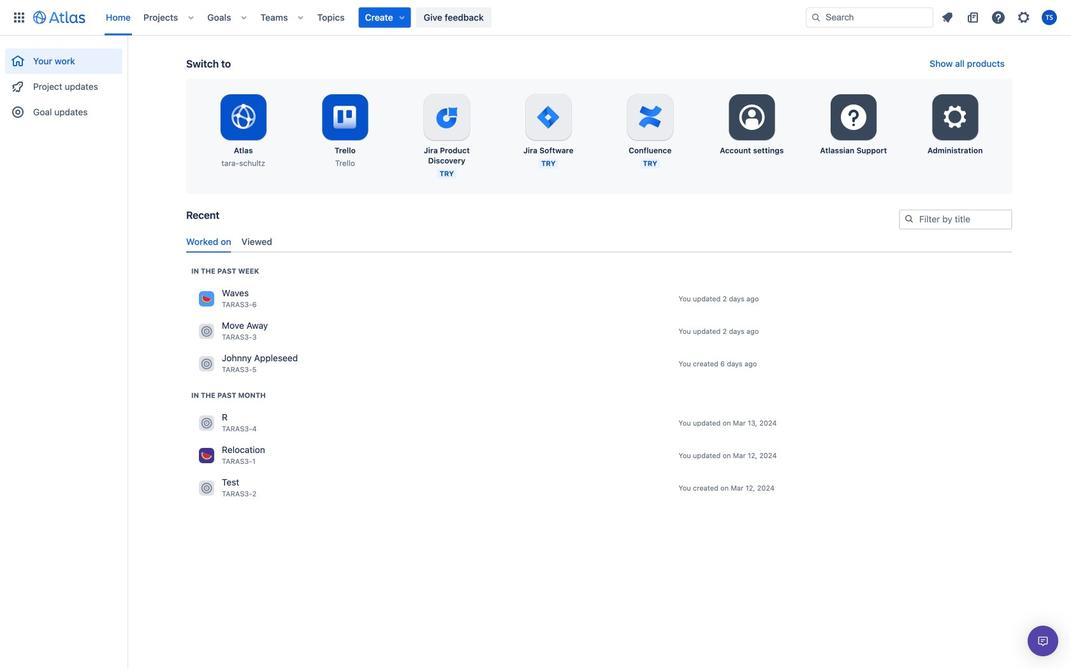 Task type: vqa. For each thing, say whether or not it's contained in the screenshot.
Search teams icon
no



Task type: describe. For each thing, give the bounding box(es) containing it.
search image
[[811, 12, 822, 23]]

account image
[[1042, 10, 1058, 25]]

1 townsquare image from the top
[[199, 291, 214, 307]]

Filter by title field
[[901, 211, 1012, 229]]

help image
[[991, 10, 1007, 25]]

1 horizontal spatial settings image
[[1017, 10, 1032, 25]]

heading for fourth townsquare icon from the bottom
[[191, 266, 259, 276]]

heading for second townsquare image from the bottom
[[191, 391, 266, 401]]

search image
[[905, 214, 915, 224]]

notifications image
[[940, 10, 956, 25]]

top element
[[8, 0, 806, 35]]

open intercom messenger image
[[1036, 634, 1051, 649]]

1 settings image from the left
[[839, 102, 869, 133]]



Task type: locate. For each thing, give the bounding box(es) containing it.
banner
[[0, 0, 1072, 36]]

None search field
[[806, 7, 934, 28]]

1 vertical spatial settings image
[[737, 102, 768, 133]]

0 horizontal spatial settings image
[[839, 102, 869, 133]]

0 vertical spatial townsquare image
[[199, 416, 214, 431]]

0 horizontal spatial settings image
[[737, 102, 768, 133]]

Search field
[[806, 7, 934, 28]]

1 heading from the top
[[191, 266, 259, 276]]

2 townsquare image from the top
[[199, 324, 214, 339]]

1 horizontal spatial settings image
[[941, 102, 971, 133]]

0 vertical spatial heading
[[191, 266, 259, 276]]

townsquare image
[[199, 416, 214, 431], [199, 481, 214, 496]]

switch to... image
[[11, 10, 27, 25]]

settings image
[[839, 102, 869, 133], [941, 102, 971, 133]]

settings image
[[1017, 10, 1032, 25], [737, 102, 768, 133]]

group
[[5, 36, 122, 129]]

0 vertical spatial settings image
[[1017, 10, 1032, 25]]

4 townsquare image from the top
[[199, 448, 214, 464]]

1 vertical spatial heading
[[191, 391, 266, 401]]

1 vertical spatial townsquare image
[[199, 481, 214, 496]]

2 heading from the top
[[191, 391, 266, 401]]

1 townsquare image from the top
[[199, 416, 214, 431]]

3 townsquare image from the top
[[199, 357, 214, 372]]

tab list
[[181, 232, 1018, 253]]

heading
[[191, 266, 259, 276], [191, 391, 266, 401]]

2 settings image from the left
[[941, 102, 971, 133]]

townsquare image
[[199, 291, 214, 307], [199, 324, 214, 339], [199, 357, 214, 372], [199, 448, 214, 464]]

2 townsquare image from the top
[[199, 481, 214, 496]]



